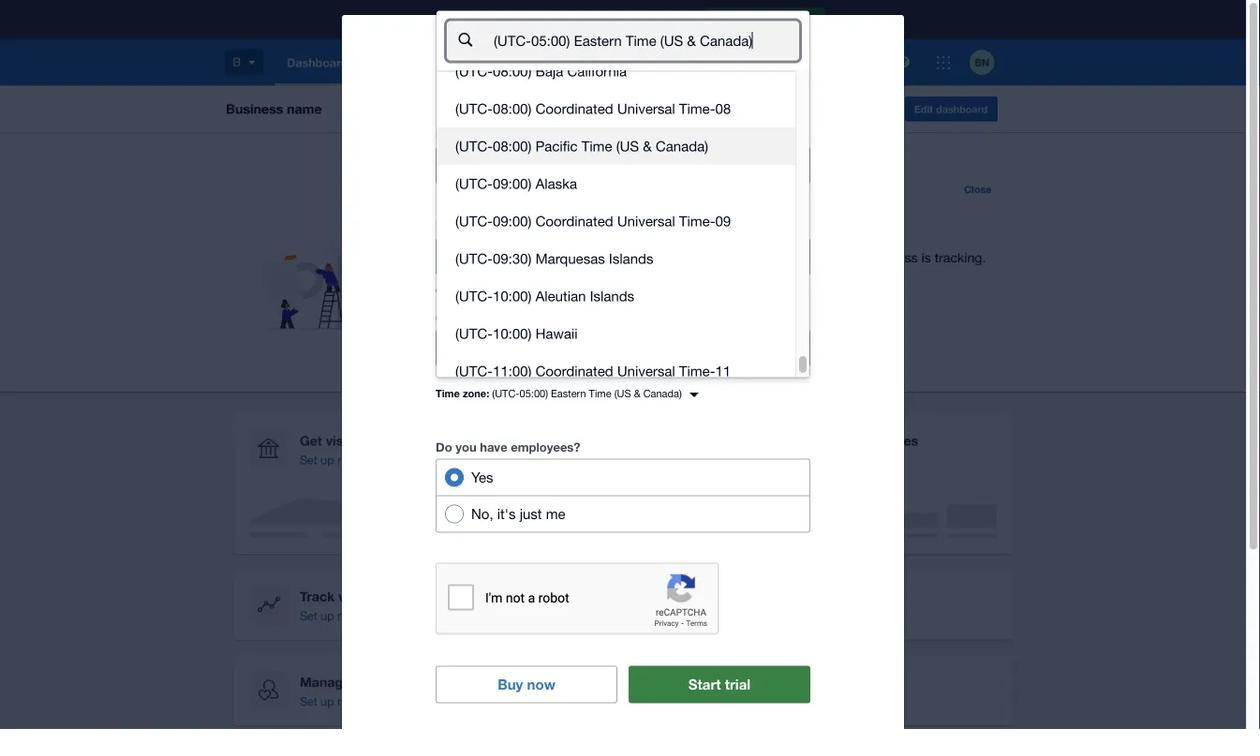 Task type: locate. For each thing, give the bounding box(es) containing it.
(us
[[616, 138, 639, 154], [615, 387, 631, 399]]

08:00) left "baja"
[[493, 63, 532, 79]]

09:00) left alaska
[[493, 176, 532, 192]]

coordinated inside button
[[536, 363, 614, 379]]

(utc- for (utc-09:00) coordinated universal time-09
[[455, 213, 493, 229]]

do you have employees?
[[436, 439, 581, 454]]

aleutian
[[536, 288, 586, 304]]

coordinated up (utc-08:00) pacific time (us & canada)
[[536, 101, 614, 117]]

coordinated inside button
[[536, 213, 614, 229]]

add your business
[[553, 89, 693, 108]]

2 08:00) from the top
[[493, 101, 532, 117]]

1 10:00) from the top
[[493, 288, 532, 304]]

business
[[436, 127, 489, 142]]

1 08:00) from the top
[[493, 63, 532, 79]]

you
[[456, 439, 477, 454]]

09:00) inside button
[[493, 176, 532, 192]]

11
[[716, 363, 731, 379]]

0 vertical spatial canada)
[[656, 138, 709, 154]]

3 coordinated from the top
[[536, 363, 614, 379]]

start trial
[[689, 676, 751, 693]]

2 vertical spatial coordinated
[[536, 363, 614, 379]]

(utc- inside "button"
[[455, 101, 493, 117]]

1 vertical spatial coordinated
[[536, 213, 614, 229]]

3 time- from the top
[[679, 363, 716, 379]]

09:00)
[[493, 176, 532, 192], [493, 213, 532, 229]]

Search search field
[[492, 23, 799, 58]]

coordinated up eastern
[[536, 363, 614, 379]]

universal inside "button"
[[617, 101, 675, 117]]

your down california
[[588, 89, 621, 108]]

group
[[437, 0, 810, 439]]

0 vertical spatial islands
[[609, 250, 654, 267]]

time- for 11
[[679, 363, 716, 379]]

islands up industry
[[609, 250, 654, 267]]

2 10:00) from the top
[[493, 325, 532, 342]]

pacific
[[536, 138, 578, 154]]

canada)
[[656, 138, 709, 154], [644, 387, 682, 399]]

coordinated
[[536, 101, 614, 117], [536, 213, 614, 229], [536, 363, 614, 379]]

09
[[716, 213, 731, 229]]

0 vertical spatial &
[[643, 138, 652, 154]]

1 horizontal spatial &
[[643, 138, 652, 154]]

time- for 08
[[679, 101, 716, 117]]

time- inside "button"
[[679, 101, 716, 117]]

08:00)
[[493, 63, 532, 79], [493, 101, 532, 117], [493, 138, 532, 154]]

1 coordinated from the top
[[536, 101, 614, 117]]

09:00) up 09:30)
[[493, 213, 532, 229]]

list box containing (utc-08:00) baja california
[[437, 0, 796, 439]]

canada) down "(utc-11:00) coordinated universal time-11"
[[644, 387, 682, 399]]

2 coordinated from the top
[[536, 213, 614, 229]]

(utc- for (utc-09:30) marquesas islands
[[455, 250, 493, 267]]

time- down (utc-10:00) hawaii button
[[679, 363, 716, 379]]

0 vertical spatial (us
[[616, 138, 639, 154]]

09:00) inside button
[[493, 213, 532, 229]]

universal for 08
[[617, 101, 675, 117]]

universal down (utc-08:00) baja california button
[[617, 101, 675, 117]]

0 vertical spatial 09:00)
[[493, 176, 532, 192]]

time-
[[679, 101, 716, 117], [679, 213, 716, 229], [679, 363, 716, 379]]

3 universal from the top
[[617, 363, 675, 379]]

(utc-10:00) hawaii
[[455, 325, 578, 342]]

(utc- inside button
[[455, 213, 493, 229]]

your
[[588, 89, 621, 108], [573, 283, 597, 297]]

1 vertical spatial 09:00)
[[493, 213, 532, 229]]

1 09:00) from the top
[[493, 176, 532, 192]]

08:00) up name
[[493, 101, 532, 117]]

for
[[555, 283, 569, 297]]

(utc-08:00) baja california button
[[437, 53, 796, 90]]

time- inside button
[[679, 363, 716, 379]]

xero image
[[604, 26, 642, 64]]

do you have employees? group
[[436, 459, 811, 533]]

0 vertical spatial universal
[[617, 101, 675, 117]]

&
[[643, 138, 652, 154], [634, 387, 641, 399]]

time- down (utc-09:00) alaska button
[[679, 213, 716, 229]]

islands down (utc-09:30) marquesas islands button
[[590, 288, 635, 304]]

(utc-10:00) aleutian islands button
[[437, 278, 796, 315]]

2 vertical spatial universal
[[617, 363, 675, 379]]

coordinated inside "button"
[[536, 101, 614, 117]]

2 vertical spatial time-
[[679, 363, 716, 379]]

08:00) inside (utc-08:00) coordinated universal time-08 "button"
[[493, 101, 532, 117]]

& down (utc-08:00) coordinated universal time-08 "button"
[[643, 138, 652, 154]]

zone:
[[463, 387, 489, 399]]

canada) inside the (utc-08:00) pacific time (us & canada) button
[[656, 138, 709, 154]]

(us down (utc-08:00) coordinated universal time-08 "button"
[[616, 138, 639, 154]]

None field
[[436, 0, 811, 439]]

08:00) up (utc-09:00) alaska
[[493, 138, 532, 154]]

2 09:00) from the top
[[493, 213, 532, 229]]

(utc- for (utc-08:00) baja california
[[455, 63, 493, 79]]

employees?
[[511, 439, 581, 454]]

search for your industry button
[[514, 283, 644, 297]]

10:00) up 11:00)
[[493, 325, 532, 342]]

1 vertical spatial universal
[[617, 213, 675, 229]]

just
[[520, 505, 542, 522]]

0 vertical spatial 08:00)
[[493, 63, 532, 79]]

me
[[546, 505, 566, 522]]

business name
[[436, 127, 524, 142]]

no,
[[471, 505, 494, 522]]

(utc-11:00) coordinated universal time-11
[[455, 363, 731, 379]]

08:00) inside (utc-08:00) baja california button
[[493, 63, 532, 79]]

(utc-
[[455, 63, 493, 79], [455, 101, 493, 117], [455, 138, 493, 154], [455, 176, 493, 192], [455, 213, 493, 229], [455, 250, 493, 267], [455, 288, 493, 304], [455, 325, 493, 342], [455, 363, 493, 379], [492, 387, 520, 399]]

1 vertical spatial 08:00)
[[493, 101, 532, 117]]

0 horizontal spatial &
[[634, 387, 641, 399]]

1 time- from the top
[[679, 101, 716, 117]]

none field containing (utc-08:00) baja california
[[436, 0, 811, 439]]

0 vertical spatial coordinated
[[536, 101, 614, 117]]

universal down (utc-09:00) alaska button
[[617, 213, 675, 229]]

universal down (utc-10:00) hawaii button
[[617, 363, 675, 379]]

your right for
[[573, 283, 597, 297]]

(utc- for (utc-10:00) hawaii
[[455, 325, 493, 342]]

1 vertical spatial islands
[[590, 288, 635, 304]]

(utc- for (utc-10:00) aleutian islands
[[455, 288, 493, 304]]

canada) down business
[[656, 138, 709, 154]]

10:00)
[[493, 288, 532, 304], [493, 325, 532, 342]]

09:00) for coordinated
[[493, 213, 532, 229]]

0 vertical spatial time-
[[679, 101, 716, 117]]

add
[[553, 89, 583, 108]]

time down (utc-08:00) coordinated universal time-08
[[582, 138, 612, 154]]

2 universal from the top
[[617, 213, 675, 229]]

time- for 09
[[679, 213, 716, 229]]

coordinated up marquesas
[[536, 213, 614, 229]]

universal for 09
[[617, 213, 675, 229]]

(us down "(utc-11:00) coordinated universal time-11"
[[615, 387, 631, 399]]

buy now button
[[436, 666, 618, 703]]

universal inside button
[[617, 363, 675, 379]]

country
[[436, 310, 482, 325]]

time- inside button
[[679, 213, 716, 229]]

time- down search search box
[[679, 101, 716, 117]]

1 universal from the top
[[617, 101, 675, 117]]

3 08:00) from the top
[[493, 138, 532, 154]]

0 vertical spatial 10:00)
[[493, 288, 532, 304]]

(utc- for (utc-09:00) alaska
[[455, 176, 493, 192]]

(utc-10:00) hawaii button
[[437, 315, 796, 353]]

09:30)
[[493, 250, 532, 267]]

08:00) inside the (utc-08:00) pacific time (us & canada) button
[[493, 138, 532, 154]]

universal
[[617, 101, 675, 117], [617, 213, 675, 229], [617, 363, 675, 379]]

(utc- for (utc-08:00) pacific time (us & canada)
[[455, 138, 493, 154]]

(utc-08:00) pacific time (us & canada)
[[455, 138, 709, 154]]

california
[[567, 63, 627, 79]]

1 vertical spatial &
[[634, 387, 641, 399]]

(utc-08:00) coordinated universal time-08 button
[[437, 90, 796, 128]]

list box
[[437, 0, 796, 439]]

1 vertical spatial time-
[[679, 213, 716, 229]]

05:00)
[[520, 387, 548, 399]]

2 vertical spatial 08:00)
[[493, 138, 532, 154]]

universal inside button
[[617, 213, 675, 229]]

1 vertical spatial 10:00)
[[493, 325, 532, 342]]

& down "(utc-11:00) coordinated universal time-11"
[[634, 387, 641, 399]]

hawaii
[[536, 325, 578, 342]]

10:00) down 09:30)
[[493, 288, 532, 304]]

time
[[582, 138, 612, 154], [436, 387, 460, 399], [589, 387, 612, 399]]

2 time- from the top
[[679, 213, 716, 229]]

eastern
[[551, 387, 586, 399]]

islands
[[609, 250, 654, 267], [590, 288, 635, 304]]



Task type: describe. For each thing, give the bounding box(es) containing it.
buy
[[498, 676, 523, 693]]

and
[[494, 284, 511, 296]]

time left zone: on the bottom of page
[[436, 387, 460, 399]]

09:00) for alaska
[[493, 176, 532, 192]]

Business name field
[[437, 147, 810, 183]]

islands for (utc-10:00) aleutian islands
[[590, 288, 635, 304]]

time inside the (utc-08:00) pacific time (us & canada) button
[[582, 138, 612, 154]]

do
[[436, 439, 452, 454]]

industry
[[601, 283, 644, 297]]

universal for 11
[[617, 363, 675, 379]]

1 vertical spatial your
[[573, 283, 597, 297]]

10:00) for aleutian
[[493, 288, 532, 304]]

0 vertical spatial your
[[588, 89, 621, 108]]

08:00) for pacific
[[493, 138, 532, 154]]

(utc-08:00) coordinated universal time-08
[[455, 101, 731, 117]]

baja
[[536, 63, 564, 79]]

time zone: (utc-05:00) eastern time (us & canada)
[[436, 387, 682, 399]]

name
[[492, 127, 524, 142]]

start trial button
[[629, 666, 811, 703]]

11:00)
[[493, 363, 532, 379]]

search
[[514, 283, 551, 297]]

coordinated for 11:00)
[[536, 363, 614, 379]]

group containing (utc-08:00) baja california
[[437, 0, 810, 439]]

(utc-08:00) pacific time (us & canada) button
[[437, 128, 796, 165]]

specific
[[455, 284, 491, 296]]

marquesas
[[536, 250, 605, 267]]

(utc-09:30) marquesas islands button
[[437, 240, 796, 278]]

buy now
[[498, 676, 556, 693]]

no, it's just me
[[471, 505, 566, 522]]

(us inside button
[[616, 138, 639, 154]]

08:00) for coordinated
[[493, 101, 532, 117]]

time down "(utc-11:00) coordinated universal time-11"
[[589, 387, 612, 399]]

yes
[[471, 469, 494, 485]]

10:00) for hawaii
[[493, 325, 532, 342]]

coordinated for 09:00)
[[536, 213, 614, 229]]

1 vertical spatial (us
[[615, 387, 631, 399]]

now
[[527, 676, 556, 693]]

(utc-09:00) alaska button
[[437, 165, 796, 203]]

(utc-09:00) coordinated universal time-09 button
[[437, 203, 796, 240]]

get
[[436, 284, 452, 296]]

(utc-09:00) coordinated universal time-09
[[455, 213, 731, 229]]

business
[[626, 89, 693, 108]]

start
[[689, 676, 721, 693]]

1 vertical spatial canada)
[[644, 387, 682, 399]]

08
[[716, 101, 731, 117]]

islands for (utc-09:30) marquesas islands
[[609, 250, 654, 267]]

(utc- for (utc-08:00) coordinated universal time-08
[[455, 101, 493, 117]]

(utc-08:00) baja california
[[455, 63, 627, 79]]

08:00) for baja
[[493, 63, 532, 79]]

coordinated for 08:00)
[[536, 101, 614, 117]]

alaska
[[536, 176, 577, 192]]

trial
[[725, 676, 751, 693]]

(utc- for (utc-11:00) coordinated universal time-11
[[455, 363, 493, 379]]

industry
[[436, 219, 483, 233]]

have
[[480, 439, 508, 454]]

(utc-11:00) coordinated universal time-11 button
[[437, 353, 796, 390]]

it's
[[497, 505, 516, 522]]

(utc-09:00) alaska
[[455, 176, 577, 192]]

(utc-09:30) marquesas islands
[[455, 250, 654, 267]]

& inside button
[[643, 138, 652, 154]]

(utc-10:00) aleutian islands
[[455, 288, 635, 304]]

get specific and search for your industry
[[436, 283, 644, 297]]



Task type: vqa. For each thing, say whether or not it's contained in the screenshot.
zone:
yes



